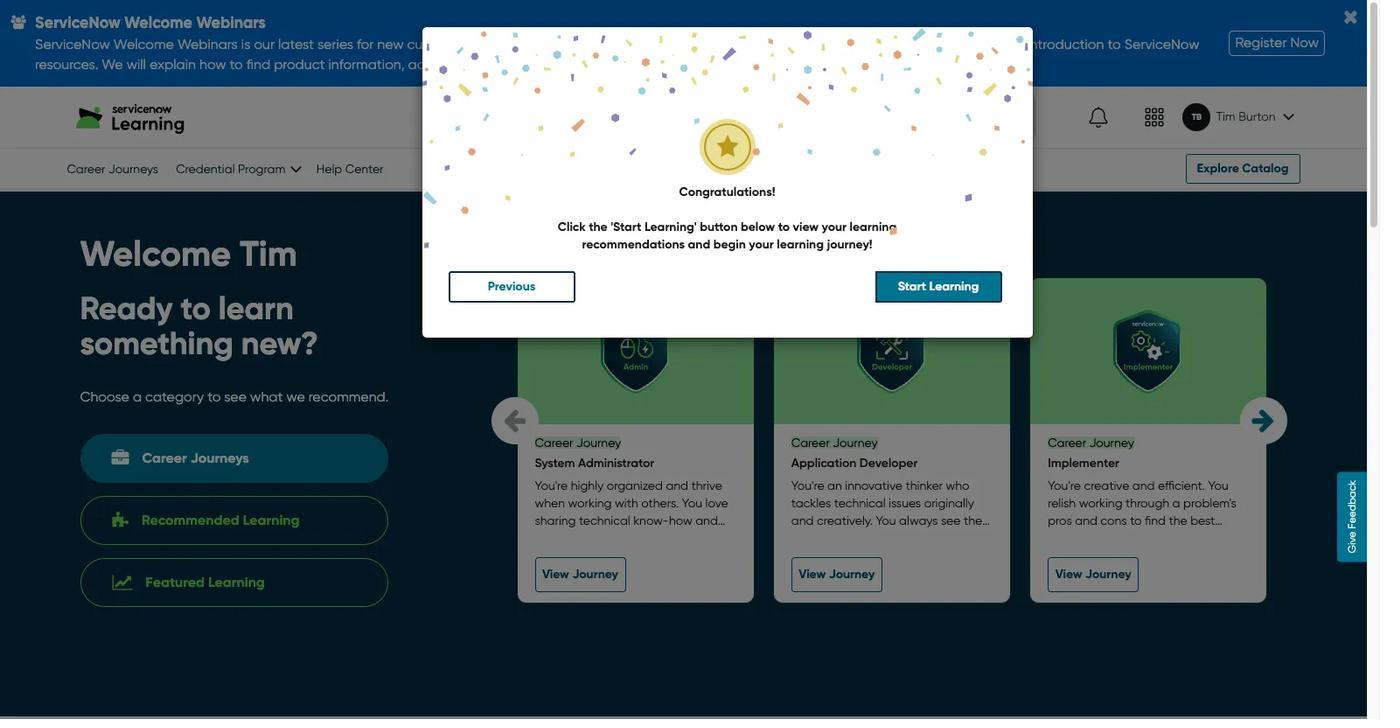 Task type: vqa. For each thing, say whether or not it's contained in the screenshot.
Start Link
no



Task type: describe. For each thing, give the bounding box(es) containing it.
recommended learning
[[142, 512, 300, 529]]

we
[[286, 389, 305, 405]]

keeping
[[574, 549, 619, 563]]

working inside career journey system administrator you're highly organized and thrive when working with others. you love sharing technical know-how and building relationships. you're the leader keeping everyone on track. view journey
[[568, 496, 612, 510]]

the right of
[[1180, 549, 1199, 563]]

working inside career journey implementer you're creative and efficient. you relish working through a problem's pros and cons to find the best answer for everyone, and you know give and take is part of the process. view journey
[[1079, 496, 1123, 510]]

choose
[[80, 389, 129, 405]]

track.
[[694, 549, 725, 563]]

know
[[1215, 531, 1244, 545]]

tim
[[240, 233, 297, 276]]

your inside career journey application developer you're an innovative thinker who tackles technical issues originally and creatively. you always see the possibilities, and you trust your limitless problem solving imagination.
[[938, 531, 962, 545]]

career journey application developer you're an innovative thinker who tackles technical issues originally and creatively. you always see the possibilities, and you trust your limitless problem solving imagination.
[[792, 436, 982, 580]]

to inside the ready to learn something new?
[[181, 290, 211, 328]]

puzzle piece image
[[112, 512, 129, 529]]

and up for
[[1075, 514, 1098, 528]]

technical inside career journey application developer you're an innovative thinker who tackles technical issues originally and creatively. you always see the possibilities, and you trust your limitless problem solving imagination.
[[834, 496, 886, 510]]

system
[[535, 456, 575, 471]]

below
[[741, 220, 775, 234]]

on
[[676, 549, 691, 563]]

give
[[1048, 549, 1072, 563]]

career for system
[[535, 436, 573, 450]]

of
[[1166, 549, 1177, 563]]

a inside career journey implementer you're creative and efficient. you relish working through a problem's pros and cons to find the best answer for everyone, and you know give and take is part of the process. view journey
[[1173, 496, 1181, 510]]

0 horizontal spatial a
[[133, 389, 142, 405]]

and up "through"
[[1133, 479, 1155, 493]]

efficient.
[[1158, 479, 1205, 493]]

line chart image
[[112, 574, 132, 592]]

welcome
[[80, 233, 231, 276]]

you inside career journey system administrator you're highly organized and thrive when working with others. you love sharing technical know-how and building relationships. you're the leader keeping everyone on track. view journey
[[682, 496, 702, 510]]

relationships.
[[583, 531, 656, 545]]

career journey implementer you're creative and efficient. you relish working through a problem's pros and cons to find the best answer for everyone, and you know give and take is part of the process. view journey
[[1048, 436, 1248, 582]]

issues
[[889, 496, 921, 510]]

1 vertical spatial your
[[749, 237, 774, 252]]

start learning
[[898, 279, 979, 294]]

click
[[558, 220, 586, 234]]

featured learning button
[[80, 558, 388, 607]]

career journey badge_developer_default2.svg image
[[850, 310, 934, 394]]

click the 'start learning' button below to view your learning recommendations and begin your learning journey!
[[558, 220, 897, 252]]

the right find
[[1169, 514, 1188, 528]]

ready
[[80, 290, 173, 328]]

center
[[345, 162, 384, 176]]

career for application
[[792, 436, 830, 450]]

journeys inside the register now banner
[[108, 162, 158, 176]]

everyone
[[622, 549, 673, 563]]

learn
[[219, 290, 294, 328]]

category
[[145, 389, 204, 405]]

career journeys link
[[67, 162, 158, 176]]

originally
[[924, 496, 974, 510]]

view journey link for implementer
[[1048, 558, 1139, 593]]

career journeys inside the register now banner
[[67, 162, 158, 176]]

start learning link
[[875, 271, 1002, 303]]

answer
[[1048, 531, 1088, 545]]

learning for featured learning
[[208, 574, 265, 591]]

how
[[669, 514, 693, 528]]

briefcase image
[[112, 450, 129, 467]]

for
[[1091, 531, 1106, 545]]

creatively.
[[817, 514, 873, 528]]

career inside the register now banner
[[67, 162, 105, 176]]

building
[[535, 531, 580, 545]]

innovative
[[845, 479, 903, 493]]

view journey link for system administrator
[[535, 558, 626, 593]]

begin
[[714, 237, 746, 252]]

something
[[80, 325, 233, 362]]

journey for career journey application developer you're an innovative thinker who tackles technical issues originally and creatively. you always see the possibilities, and you trust your limitless problem solving imagination.
[[833, 436, 878, 450]]

application
[[792, 456, 857, 471]]

view journey
[[799, 567, 875, 582]]

thrive
[[692, 479, 722, 493]]

what
[[250, 389, 283, 405]]

you're down how
[[659, 531, 692, 545]]

0 vertical spatial your
[[822, 220, 847, 234]]

ready to learn something new?
[[80, 290, 318, 362]]

everyone,
[[1109, 531, 1163, 545]]

the inside 'click the 'start learning' button below to view your learning recommendations and begin your learning journey!'
[[589, 220, 608, 234]]

and down for
[[1075, 549, 1097, 563]]

with
[[615, 496, 638, 510]]

and up problem
[[861, 531, 883, 545]]

help
[[316, 162, 342, 176]]

sharing
[[535, 514, 576, 528]]

love
[[706, 496, 728, 510]]

view
[[793, 220, 819, 234]]

explore catalog
[[1197, 161, 1289, 176]]

right button image
[[1252, 407, 1275, 433]]

tackles
[[792, 496, 831, 510]]

organized
[[607, 479, 663, 493]]

technical inside career journey system administrator you're highly organized and thrive when working with others. you love sharing technical know-how and building relationships. you're the leader keeping everyone on track. view journey
[[579, 514, 630, 528]]

journeys inside button
[[190, 450, 249, 466]]

journey for view journey
[[829, 567, 875, 582]]



Task type: locate. For each thing, give the bounding box(es) containing it.
take
[[1100, 549, 1125, 563]]

1 horizontal spatial a
[[1173, 496, 1181, 510]]

explore
[[1197, 161, 1239, 176]]

learning
[[850, 220, 897, 234], [777, 237, 824, 252]]

a
[[133, 389, 142, 405], [1173, 496, 1181, 510]]

learning right start
[[929, 279, 979, 294]]

learning for recommended learning
[[243, 512, 300, 529]]

and down the tackles
[[792, 514, 814, 528]]

career journeys inside button
[[142, 450, 249, 466]]

header menu menu bar
[[1040, 90, 1300, 145]]

0 vertical spatial journeys
[[108, 162, 158, 176]]

2 you from the left
[[1192, 531, 1212, 545]]

the down originally
[[964, 514, 982, 528]]

1 horizontal spatial view
[[799, 567, 826, 582]]

career journey badge_implementer_default2.svg image
[[1107, 310, 1191, 394]]

learning'
[[645, 220, 697, 234]]

and
[[688, 237, 711, 252], [666, 479, 688, 493], [1133, 479, 1155, 493], [696, 514, 718, 528], [792, 514, 814, 528], [1075, 514, 1098, 528], [861, 531, 883, 545], [1166, 531, 1189, 545], [1075, 549, 1097, 563]]

to inside career journey implementer you're creative and efficient. you relish working through a problem's pros and cons to find the best answer for everyone, and you know give and take is part of the process. view journey
[[1130, 514, 1142, 528]]

pros
[[1048, 514, 1072, 528]]

now
[[1291, 34, 1319, 51]]

1 horizontal spatial your
[[822, 220, 847, 234]]

view journey link down for
[[1048, 558, 1139, 593]]

view
[[542, 567, 569, 582], [799, 567, 826, 582], [1056, 567, 1083, 582]]

view down leader
[[542, 567, 569, 582]]

part
[[1139, 549, 1163, 563]]

2 horizontal spatial view journey link
[[1048, 558, 1139, 593]]

choose a category to see what we recommend.
[[80, 389, 389, 405]]

previous
[[488, 279, 536, 294]]

thinker
[[906, 479, 943, 493]]

and down love
[[696, 514, 718, 528]]

technical down innovative
[[834, 496, 886, 510]]

2 horizontal spatial you
[[1209, 479, 1229, 493]]

catalog
[[1242, 161, 1289, 176]]

journey down the "take"
[[1086, 567, 1132, 582]]

1 vertical spatial journeys
[[190, 450, 249, 466]]

process.
[[1202, 549, 1248, 563]]

2 working from the left
[[1079, 496, 1123, 510]]

journey down keeping
[[572, 567, 618, 582]]

3 view journey link from the left
[[1048, 558, 1139, 593]]

relish
[[1048, 496, 1076, 510]]

badges earned image
[[699, 119, 755, 175]]

register now banner
[[0, 0, 1367, 192]]

the inside career journey system administrator you're highly organized and thrive when working with others. you love sharing technical know-how and building relationships. you're the leader keeping everyone on track. view journey
[[695, 531, 713, 545]]

1 horizontal spatial see
[[941, 514, 961, 528]]

learning up journey!
[[850, 220, 897, 234]]

2 vertical spatial you
[[876, 514, 896, 528]]

journey
[[576, 436, 621, 450], [833, 436, 878, 450], [1090, 436, 1134, 450], [572, 567, 618, 582], [829, 567, 875, 582], [1086, 567, 1132, 582]]

view journey link down possibilities,
[[792, 558, 882, 593]]

to inside 'click the 'start learning' button below to view your learning recommendations and begin your learning journey!'
[[778, 220, 790, 234]]

recommend.
[[309, 389, 389, 405]]

view down give
[[1056, 567, 1083, 582]]

0 horizontal spatial view journey link
[[535, 558, 626, 593]]

solving
[[887, 549, 926, 563]]

imagination.
[[792, 566, 861, 580]]

you inside career journey implementer you're creative and efficient. you relish working through a problem's pros and cons to find the best answer for everyone, and you know give and take is part of the process. view journey
[[1192, 531, 1212, 545]]

find
[[1145, 514, 1166, 528]]

0 horizontal spatial learning
[[777, 237, 824, 252]]

you inside career journey application developer you're an innovative thinker who tackles technical issues originally and creatively. you always see the possibilities, and you trust your limitless problem solving imagination.
[[876, 514, 896, 528]]

1 working from the left
[[568, 496, 612, 510]]

'start
[[611, 220, 642, 234]]

recommendations
[[582, 237, 685, 252]]

1 horizontal spatial journeys
[[190, 450, 249, 466]]

a down efficient.
[[1173, 496, 1181, 510]]

journey down problem
[[829, 567, 875, 582]]

problem's
[[1184, 496, 1237, 510]]

view inside view journey link
[[799, 567, 826, 582]]

1 you from the left
[[886, 531, 906, 545]]

view journey link for application developer
[[792, 558, 882, 593]]

always
[[899, 514, 938, 528]]

0 horizontal spatial see
[[224, 389, 247, 405]]

recommended learning button
[[80, 496, 388, 545]]

technical up relationships.
[[579, 514, 630, 528]]

see inside career journey application developer you're an innovative thinker who tackles technical issues originally and creatively. you always see the possibilities, and you trust your limitless problem solving imagination.
[[941, 514, 961, 528]]

1 vertical spatial career journeys
[[142, 450, 249, 466]]

0 vertical spatial technical
[[834, 496, 886, 510]]

working down the creative
[[1079, 496, 1123, 510]]

1 vertical spatial learning
[[243, 512, 300, 529]]

creative
[[1084, 479, 1130, 493]]

you're up 'when'
[[535, 479, 568, 493]]

to right the "category" in the bottom left of the page
[[207, 389, 221, 405]]

cons
[[1101, 514, 1127, 528]]

0 vertical spatial career journeys
[[67, 162, 158, 176]]

2 view from the left
[[799, 567, 826, 582]]

you inside career journey application developer you're an innovative thinker who tackles technical issues originally and creatively. you always see the possibilities, and you trust your limitless problem solving imagination.
[[886, 531, 906, 545]]

your right trust
[[938, 531, 962, 545]]

0 horizontal spatial you
[[682, 496, 702, 510]]

is
[[1128, 549, 1136, 563]]

developer
[[860, 456, 918, 471]]

register now
[[1236, 34, 1319, 51]]

you
[[1209, 479, 1229, 493], [682, 496, 702, 510], [876, 514, 896, 528]]

button
[[700, 220, 738, 234]]

0 horizontal spatial working
[[568, 496, 612, 510]]

view inside career journey system administrator you're highly organized and thrive when working with others. you love sharing technical know-how and building relationships. you're the leader keeping everyone on track. view journey
[[542, 567, 569, 582]]

you up how
[[682, 496, 702, 510]]

career journey system administrator you're highly organized and thrive when working with others. you love sharing technical know-how and building relationships. you're the leader keeping everyone on track. view journey
[[535, 436, 728, 582]]

see left the what
[[224, 389, 247, 405]]

and down button
[[688, 237, 711, 252]]

when
[[535, 496, 565, 510]]

previous link
[[448, 271, 575, 303]]

welcome tim main content
[[0, 192, 1380, 719]]

welcome tim
[[80, 233, 297, 276]]

new?
[[241, 325, 318, 362]]

2 vertical spatial learning
[[208, 574, 265, 591]]

who
[[946, 479, 970, 493]]

career inside career journey application developer you're an innovative thinker who tackles technical issues originally and creatively. you always see the possibilities, and you trust your limitless problem solving imagination.
[[792, 436, 830, 450]]

you're up the tackles
[[792, 479, 825, 493]]

journey up application
[[833, 436, 878, 450]]

start
[[898, 279, 926, 294]]

register now link
[[1229, 31, 1325, 56]]

1 horizontal spatial you
[[1192, 531, 1212, 545]]

career journeys button
[[80, 434, 388, 483]]

journey inside career journey application developer you're an innovative thinker who tackles technical issues originally and creatively. you always see the possibilities, and you trust your limitless problem solving imagination.
[[833, 436, 878, 450]]

0 vertical spatial learning
[[929, 279, 979, 294]]

the inside career journey application developer you're an innovative thinker who tackles technical issues originally and creatively. you always see the possibilities, and you trust your limitless problem solving imagination.
[[964, 514, 982, 528]]

you down issues
[[876, 514, 896, 528]]

learning down "career journeys" button
[[243, 512, 300, 529]]

learning right featured
[[208, 574, 265, 591]]

an
[[828, 479, 842, 493]]

possibilities,
[[792, 531, 858, 545]]

0 vertical spatial a
[[133, 389, 142, 405]]

trust
[[909, 531, 935, 545]]

help center link
[[316, 162, 384, 176]]

1 horizontal spatial view journey link
[[792, 558, 882, 593]]

view journey link down building
[[535, 558, 626, 593]]

journey for career journey implementer you're creative and efficient. you relish working through a problem's pros and cons to find the best answer for everyone, and you know give and take is part of the process. view journey
[[1090, 436, 1134, 450]]

know-
[[633, 514, 669, 528]]

career for implementer
[[1048, 436, 1087, 450]]

your up journey!
[[822, 220, 847, 234]]

register
[[1236, 34, 1287, 51]]

leader
[[535, 549, 571, 563]]

1 vertical spatial see
[[941, 514, 961, 528]]

0 vertical spatial you
[[1209, 479, 1229, 493]]

career journey badge_admin_default2.svg image
[[594, 310, 678, 394]]

2 view journey link from the left
[[792, 558, 882, 593]]

limitless
[[792, 549, 834, 563]]

1 horizontal spatial technical
[[834, 496, 886, 510]]

learning
[[929, 279, 979, 294], [243, 512, 300, 529], [208, 574, 265, 591]]

and up others.
[[666, 479, 688, 493]]

to up everyone, at bottom
[[1130, 514, 1142, 528]]

0 vertical spatial see
[[224, 389, 247, 405]]

your down below
[[749, 237, 774, 252]]

1 vertical spatial a
[[1173, 496, 1181, 510]]

0 horizontal spatial you
[[886, 531, 906, 545]]

you down best
[[1192, 531, 1212, 545]]

problem
[[837, 549, 884, 563]]

2 horizontal spatial your
[[938, 531, 962, 545]]

congratulations!
[[679, 185, 775, 199]]

to down welcome tim
[[181, 290, 211, 328]]

best
[[1191, 514, 1215, 528]]

the right click at top left
[[589, 220, 608, 234]]

view down limitless
[[799, 567, 826, 582]]

career inside "career journeys" button
[[142, 450, 187, 466]]

1 horizontal spatial working
[[1079, 496, 1123, 510]]

1 vertical spatial technical
[[579, 514, 630, 528]]

career inside career journey system administrator you're highly organized and thrive when working with others. you love sharing technical know-how and building relationships. you're the leader keeping everyone on track. view journey
[[535, 436, 573, 450]]

0 horizontal spatial technical
[[579, 514, 630, 528]]

career inside career journey implementer you're creative and efficient. you relish working through a problem's pros and cons to find the best answer for everyone, and you know give and take is part of the process. view journey
[[1048, 436, 1087, 450]]

others.
[[641, 496, 679, 510]]

journey up administrator
[[576, 436, 621, 450]]

you
[[886, 531, 906, 545], [1192, 531, 1212, 545]]

learning for start learning
[[929, 279, 979, 294]]

and up of
[[1166, 531, 1189, 545]]

explore catalog link
[[1186, 154, 1300, 184]]

0 vertical spatial learning
[[850, 220, 897, 234]]

highly
[[571, 479, 604, 493]]

1 horizontal spatial you
[[876, 514, 896, 528]]

featured
[[146, 574, 205, 591]]

1 vertical spatial you
[[682, 496, 702, 510]]

you up problem's
[[1209, 479, 1229, 493]]

1 view from the left
[[542, 567, 569, 582]]

you're inside career journey application developer you're an innovative thinker who tackles technical issues originally and creatively. you always see the possibilities, and you trust your limitless problem solving imagination.
[[792, 479, 825, 493]]

help center
[[316, 162, 384, 176]]

see down originally
[[941, 514, 961, 528]]

implementer
[[1048, 456, 1120, 471]]

0 horizontal spatial view
[[542, 567, 569, 582]]

learning down view
[[777, 237, 824, 252]]

1 view journey link from the left
[[535, 558, 626, 593]]

1 vertical spatial learning
[[777, 237, 824, 252]]

you inside career journey implementer you're creative and efficient. you relish working through a problem's pros and cons to find the best answer for everyone, and you know give and take is part of the process. view journey
[[1209, 479, 1229, 493]]

view inside career journey implementer you're creative and efficient. you relish working through a problem's pros and cons to find the best answer for everyone, and you know give and take is part of the process. view journey
[[1056, 567, 1083, 582]]

0 horizontal spatial your
[[749, 237, 774, 252]]

you're
[[535, 479, 568, 493], [792, 479, 825, 493], [1048, 479, 1081, 493], [659, 531, 692, 545]]

the up track.
[[695, 531, 713, 545]]

3 view from the left
[[1056, 567, 1083, 582]]

you up solving
[[886, 531, 906, 545]]

journey for career journey system administrator you're highly organized and thrive when working with others. you love sharing technical know-how and building relationships. you're the leader keeping everyone on track. view journey
[[576, 436, 621, 450]]

and inside 'click the 'start learning' button below to view your learning recommendations and begin your learning journey!'
[[688, 237, 711, 252]]

journey up implementer
[[1090, 436, 1134, 450]]

the
[[589, 220, 608, 234], [964, 514, 982, 528], [1169, 514, 1188, 528], [695, 531, 713, 545], [1180, 549, 1199, 563]]

through
[[1126, 496, 1170, 510]]

you're up relish
[[1048, 479, 1081, 493]]

1 horizontal spatial learning
[[850, 220, 897, 234]]

recommended
[[142, 512, 239, 529]]

working
[[568, 496, 612, 510], [1079, 496, 1123, 510]]

journey!
[[827, 237, 873, 252]]

a right "choose"
[[133, 389, 142, 405]]

to left view
[[778, 220, 790, 234]]

2 horizontal spatial view
[[1056, 567, 1083, 582]]

2 vertical spatial your
[[938, 531, 962, 545]]

0 horizontal spatial journeys
[[108, 162, 158, 176]]

career journeys
[[67, 162, 158, 176], [142, 450, 249, 466]]

you're inside career journey implementer you're creative and efficient. you relish working through a problem's pros and cons to find the best answer for everyone, and you know give and take is part of the process. view journey
[[1048, 479, 1081, 493]]

working down the highly
[[568, 496, 612, 510]]

see
[[224, 389, 247, 405], [941, 514, 961, 528]]

to
[[778, 220, 790, 234], [181, 290, 211, 328], [207, 389, 221, 405], [1130, 514, 1142, 528]]



